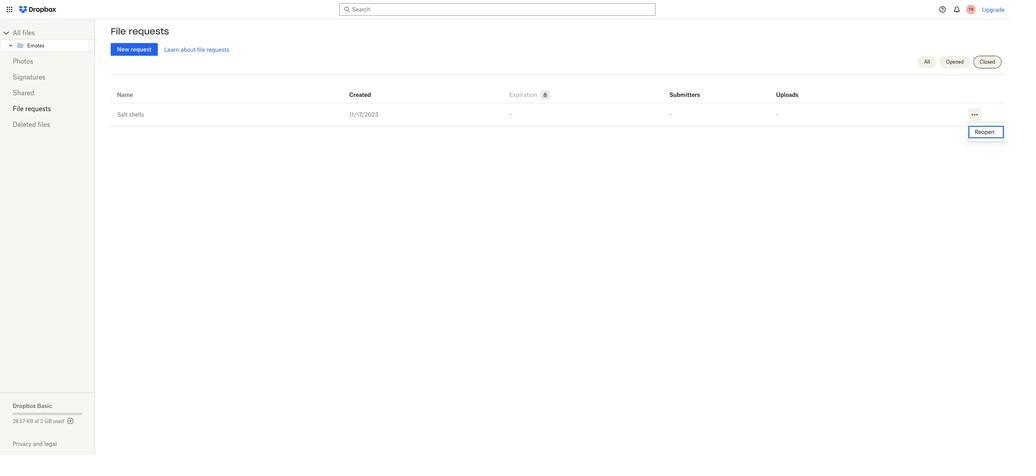 Task type: vqa. For each thing, say whether or not it's contained in the screenshot.
Created
yes



Task type: locate. For each thing, give the bounding box(es) containing it.
2 horizontal spatial -
[[777, 111, 779, 118]]

0 vertical spatial all
[[13, 29, 21, 37]]

files for all files
[[22, 29, 35, 37]]

1 - from the left
[[510, 111, 512, 118]]

table
[[111, 78, 1005, 127]]

0 horizontal spatial file requests
[[13, 105, 51, 113]]

1 vertical spatial requests
[[207, 46, 229, 53]]

photos link
[[13, 53, 82, 69]]

0 vertical spatial requests
[[129, 26, 169, 37]]

1 horizontal spatial requests
[[129, 26, 169, 37]]

kb
[[26, 419, 33, 425]]

2 vertical spatial requests
[[25, 105, 51, 113]]

legal
[[44, 441, 57, 447]]

row containing name
[[111, 78, 1005, 103]]

2 cell from the left
[[920, 103, 963, 110]]

deleted
[[13, 121, 36, 129]]

row
[[111, 78, 1005, 103], [111, 103, 1005, 127]]

requests up "deleted files"
[[25, 105, 51, 113]]

gb
[[44, 419, 52, 425]]

file requests up learn
[[111, 26, 169, 37]]

0 horizontal spatial file
[[13, 105, 24, 113]]

all inside 'link'
[[13, 29, 21, 37]]

1 row from the top
[[111, 78, 1005, 103]]

files down file requests link on the left top of page
[[38, 121, 50, 129]]

dropbox
[[13, 403, 36, 409]]

1 horizontal spatial all
[[925, 59, 931, 65]]

1 horizontal spatial column header
[[777, 81, 808, 100]]

deleted files
[[13, 121, 50, 129]]

cell
[[877, 103, 920, 110], [920, 103, 963, 110]]

0 vertical spatial files
[[22, 29, 35, 37]]

salt
[[117, 111, 128, 118]]

-
[[510, 111, 512, 118], [670, 111, 672, 118], [777, 111, 779, 118]]

all left opened
[[925, 59, 931, 65]]

name
[[117, 91, 133, 98]]

photos
[[13, 57, 33, 65]]

all inside button
[[925, 59, 931, 65]]

0 vertical spatial file
[[111, 26, 126, 37]]

1 vertical spatial files
[[38, 121, 50, 129]]

1 horizontal spatial file requests
[[111, 26, 169, 37]]

requests right 'file'
[[207, 46, 229, 53]]

all files tree
[[1, 27, 95, 52]]

files up the emotes
[[22, 29, 35, 37]]

28.57 kb of 2 gb used
[[13, 419, 64, 425]]

0 horizontal spatial requests
[[25, 105, 51, 113]]

0 horizontal spatial -
[[510, 111, 512, 118]]

pro trial element
[[537, 90, 550, 100]]

0 horizontal spatial files
[[22, 29, 35, 37]]

reopen
[[975, 129, 995, 135]]

all button
[[918, 56, 937, 68]]

requests
[[129, 26, 169, 37], [207, 46, 229, 53], [25, 105, 51, 113]]

files
[[22, 29, 35, 37], [38, 121, 50, 129]]

closed
[[980, 59, 996, 65]]

1 vertical spatial all
[[925, 59, 931, 65]]

requests up learn
[[129, 26, 169, 37]]

file requests up "deleted files"
[[13, 105, 51, 113]]

1 horizontal spatial files
[[38, 121, 50, 129]]

file inside file requests link
[[13, 105, 24, 113]]

privacy and legal
[[13, 441, 57, 447]]

all up photos
[[13, 29, 21, 37]]

files inside all files 'link'
[[22, 29, 35, 37]]

dropbox basic
[[13, 403, 52, 409]]

1 horizontal spatial -
[[670, 111, 672, 118]]

0 horizontal spatial all
[[13, 29, 21, 37]]

all
[[13, 29, 21, 37], [925, 59, 931, 65]]

shared link
[[13, 85, 82, 101]]

signatures link
[[13, 69, 82, 85]]

file
[[111, 26, 126, 37], [13, 105, 24, 113]]

1 vertical spatial file
[[13, 105, 24, 113]]

file requests
[[111, 26, 169, 37], [13, 105, 51, 113]]

deleted files link
[[13, 117, 82, 133]]

3 - from the left
[[777, 111, 779, 118]]

files inside deleted files link
[[38, 121, 50, 129]]

all for all
[[925, 59, 931, 65]]

created button
[[349, 90, 371, 100]]

0 vertical spatial file requests
[[111, 26, 169, 37]]

2 column header from the left
[[777, 81, 808, 100]]

salt shells
[[117, 111, 144, 118]]

2 row from the top
[[111, 103, 1005, 127]]

column header
[[670, 81, 701, 100], [777, 81, 808, 100]]

0 horizontal spatial column header
[[670, 81, 701, 100]]

learn about file requests
[[164, 46, 229, 53]]



Task type: describe. For each thing, give the bounding box(es) containing it.
upgrade
[[983, 6, 1005, 13]]

created
[[349, 91, 371, 98]]

emotes link
[[16, 41, 87, 50]]

upgrade link
[[983, 6, 1005, 13]]

learn about file requests link
[[164, 46, 229, 53]]

of
[[35, 419, 39, 425]]

table containing name
[[111, 78, 1005, 127]]

closed button
[[974, 56, 1002, 68]]

file requests link
[[13, 101, 82, 117]]

basic
[[37, 403, 52, 409]]

1 cell from the left
[[877, 103, 920, 110]]

2
[[40, 419, 43, 425]]

11/17/2023
[[349, 111, 379, 118]]

1 horizontal spatial file
[[111, 26, 126, 37]]

opened
[[947, 59, 964, 65]]

2 - from the left
[[670, 111, 672, 118]]

all files
[[13, 29, 35, 37]]

1 vertical spatial file requests
[[13, 105, 51, 113]]

get more space image
[[65, 417, 75, 426]]

all files link
[[13, 27, 95, 39]]

used
[[53, 419, 64, 425]]

shells
[[129, 111, 144, 118]]

opened button
[[940, 56, 971, 68]]

2 horizontal spatial requests
[[207, 46, 229, 53]]

1 column header from the left
[[670, 81, 701, 100]]

about
[[181, 46, 196, 53]]

emotes
[[27, 43, 44, 48]]

file
[[197, 46, 205, 53]]

all for all files
[[13, 29, 21, 37]]

more actions image
[[970, 110, 980, 119]]

28.57
[[13, 419, 25, 425]]

files for deleted files
[[38, 121, 50, 129]]

learn
[[164, 46, 179, 53]]

dropbox logo - go to the homepage image
[[16, 3, 59, 16]]

privacy and legal link
[[13, 441, 95, 447]]

shared
[[13, 89, 34, 97]]

signatures
[[13, 73, 45, 81]]

global header element
[[0, 0, 1012, 19]]

row containing salt shells
[[111, 103, 1005, 127]]

privacy
[[13, 441, 31, 447]]

and
[[33, 441, 43, 447]]



